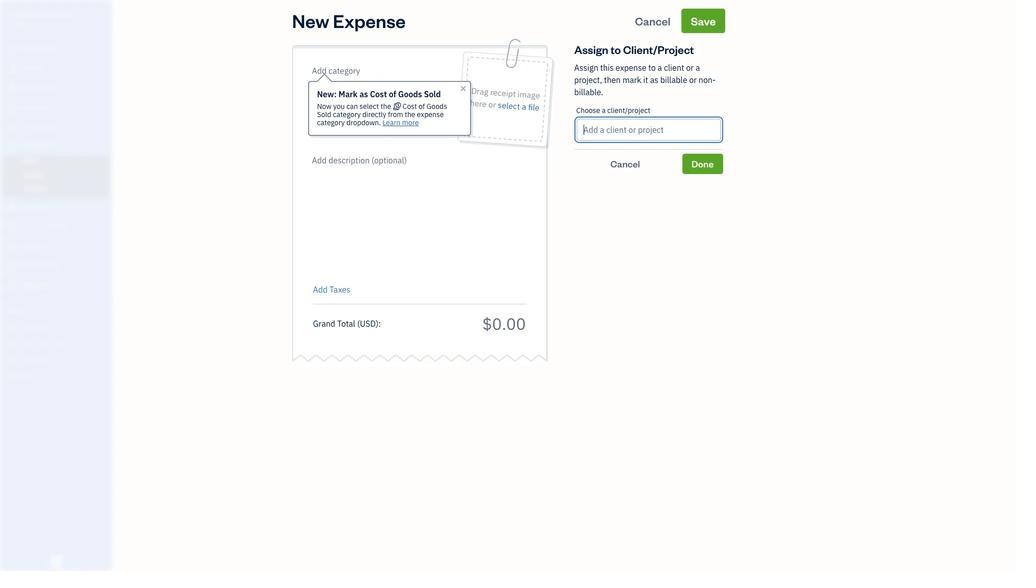 Task type: describe. For each thing, give the bounding box(es) containing it.
done button
[[682, 154, 723, 174]]

assign to client/project
[[574, 42, 694, 57]]

directly
[[362, 110, 386, 119]]

assign this expense to a client or a project, then mark it as billable or non- billable.
[[574, 63, 716, 97]]

to inside assign this expense to a client or a project, then mark it as billable or non- billable.
[[648, 63, 656, 73]]

or inside drag receipt image here or
[[488, 99, 496, 110]]

from
[[388, 110, 403, 119]]

close image
[[459, 85, 467, 93]]

client
[[664, 63, 684, 73]]

taxes
[[330, 285, 351, 295]]

0 vertical spatial or
[[686, 63, 694, 73]]

billable.
[[574, 87, 603, 97]]

assign for assign to client/project
[[574, 42, 609, 57]]

billable
[[660, 75, 687, 85]]

):
[[376, 319, 381, 329]]

done
[[692, 158, 714, 170]]

settings image
[[8, 371, 109, 380]]

estimate image
[[7, 83, 19, 93]]

0 horizontal spatial the
[[381, 102, 391, 111]]

Amount (USD) text field
[[482, 313, 526, 334]]

assign for assign this expense to a client or a project, then mark it as billable or non- billable.
[[574, 63, 598, 73]]

learn more
[[383, 118, 419, 127]]

drag receipt image here or
[[470, 86, 540, 110]]

this
[[600, 63, 614, 73]]

grand total ( usd ):
[[313, 319, 381, 329]]

then
[[604, 75, 621, 85]]

0 vertical spatial sold
[[424, 89, 441, 99]]

file
[[528, 102, 540, 113]]

dropdown.
[[347, 118, 381, 127]]

select a file button
[[498, 99, 540, 114]]

can
[[347, 102, 358, 111]]

main element
[[0, 0, 138, 572]]

the inside cost of goods sold category directly from the expense category dropdown.
[[405, 110, 415, 119]]

dashboard image
[[7, 44, 19, 55]]

expense
[[333, 9, 406, 33]]

client image
[[7, 64, 19, 74]]

new expense
[[292, 9, 406, 33]]

expense image
[[7, 141, 19, 151]]

company
[[37, 9, 72, 19]]

invoice image
[[7, 102, 19, 113]]

image
[[517, 89, 540, 101]]

money image
[[7, 241, 19, 252]]

client/project
[[607, 106, 650, 115]]

grand
[[313, 319, 335, 329]]

new
[[292, 9, 329, 33]]

you
[[333, 102, 345, 111]]

category down now
[[317, 118, 345, 127]]

non-
[[699, 75, 716, 85]]

select a file
[[498, 100, 540, 113]]

now you can select the
[[317, 102, 393, 111]]

a inside select a file
[[522, 102, 527, 112]]

select inside select a file
[[498, 100, 520, 112]]

choose
[[576, 106, 600, 115]]

maria's
[[8, 9, 35, 19]]

now
[[317, 102, 332, 111]]

learn more link
[[383, 118, 419, 127]]

0 horizontal spatial as
[[360, 89, 368, 99]]

cancel for cancel button to the top
[[635, 14, 671, 28]]

cost of goods sold category directly from the expense category dropdown.
[[317, 102, 447, 127]]

project,
[[574, 75, 602, 85]]

add taxes
[[313, 285, 351, 295]]

1 vertical spatial or
[[689, 75, 697, 85]]

maria's company owner
[[8, 9, 72, 28]]



Task type: locate. For each thing, give the bounding box(es) containing it.
mark
[[623, 75, 641, 85]]

1 vertical spatial expense
[[417, 110, 444, 119]]

2 vertical spatial or
[[488, 99, 496, 110]]

cancel
[[635, 14, 671, 28], [610, 158, 640, 170]]

0 horizontal spatial sold
[[317, 110, 331, 119]]

1 horizontal spatial select
[[498, 100, 520, 112]]

cancel button
[[626, 9, 680, 33], [574, 154, 676, 174]]

drag
[[471, 86, 489, 97]]

mark
[[339, 89, 358, 99]]

the down the new: mark as cost of goods sold
[[381, 102, 391, 111]]

0 vertical spatial cancel button
[[626, 9, 680, 33]]

or left non-
[[689, 75, 697, 85]]

choose a client/project element
[[574, 98, 723, 150]]

category
[[333, 110, 361, 119], [317, 118, 345, 127]]

Date in MM/DD/YYYY format text field
[[313, 90, 379, 100]]

or
[[686, 63, 694, 73], [689, 75, 697, 85], [488, 99, 496, 110]]

as right it
[[650, 75, 659, 85]]

category down date in mm/dd/yyyy format text box
[[333, 110, 361, 119]]

(
[[357, 319, 360, 329]]

payment image
[[7, 122, 19, 132]]

1 horizontal spatial sold
[[424, 89, 441, 99]]

of up from
[[389, 89, 396, 99]]

here
[[470, 98, 487, 109]]

0 horizontal spatial of
[[389, 89, 396, 99]]

to down client/project
[[648, 63, 656, 73]]

cancel for bottom cancel button
[[610, 158, 640, 170]]

1 vertical spatial cancel
[[610, 158, 640, 170]]

it
[[643, 75, 648, 85]]

assign
[[574, 42, 609, 57], [574, 63, 598, 73]]

sold left 'you'
[[317, 110, 331, 119]]

0 vertical spatial assign
[[574, 42, 609, 57]]

0 horizontal spatial to
[[611, 42, 621, 57]]

0 vertical spatial as
[[650, 75, 659, 85]]

1 vertical spatial as
[[360, 89, 368, 99]]

sold inside cost of goods sold category directly from the expense category dropdown.
[[317, 110, 331, 119]]

cost up cost of goods sold category directly from the expense category dropdown.
[[370, 89, 387, 99]]

sold left close image
[[424, 89, 441, 99]]

1 horizontal spatial to
[[648, 63, 656, 73]]

Description text field
[[308, 154, 521, 277]]

1 vertical spatial cost
[[403, 102, 417, 111]]

bank connections image
[[8, 355, 109, 363]]

add
[[313, 285, 328, 295]]

as
[[650, 75, 659, 85], [360, 89, 368, 99]]

a inside choose a client/project element
[[602, 106, 606, 115]]

or right client
[[686, 63, 694, 73]]

0 horizontal spatial expense
[[417, 110, 444, 119]]

cancel down 'add a client or project' text field
[[610, 158, 640, 170]]

as inside assign this expense to a client or a project, then mark it as billable or non- billable.
[[650, 75, 659, 85]]

choose a client/project
[[576, 106, 650, 115]]

receipt
[[490, 87, 516, 99]]

chart image
[[7, 261, 19, 271]]

0 vertical spatial of
[[389, 89, 396, 99]]

cancel button up client/project
[[626, 9, 680, 33]]

select down receipt
[[498, 100, 520, 112]]

a up non-
[[696, 63, 700, 73]]

expense
[[616, 63, 647, 73], [417, 110, 444, 119]]

select down the new: mark as cost of goods sold
[[360, 102, 379, 111]]

1 vertical spatial goods
[[427, 102, 447, 111]]

1 vertical spatial assign
[[574, 63, 598, 73]]

goods up from
[[398, 89, 422, 99]]

a right "choose"
[[602, 106, 606, 115]]

cost
[[370, 89, 387, 99], [403, 102, 417, 111]]

1 horizontal spatial the
[[405, 110, 415, 119]]

1 vertical spatial to
[[648, 63, 656, 73]]

timer image
[[7, 222, 19, 232]]

expense right from
[[417, 110, 444, 119]]

a left client
[[658, 63, 662, 73]]

goods left here
[[427, 102, 447, 111]]

new:
[[317, 89, 337, 99]]

freshbooks image
[[48, 555, 64, 567]]

or right here
[[488, 99, 496, 110]]

0 vertical spatial cancel
[[635, 14, 671, 28]]

as up "now you can select the" at the top of the page
[[360, 89, 368, 99]]

Add a client or project text field
[[577, 120, 720, 140]]

0 vertical spatial cost
[[370, 89, 387, 99]]

to
[[611, 42, 621, 57], [648, 63, 656, 73]]

1 vertical spatial sold
[[317, 110, 331, 119]]

0 vertical spatial goods
[[398, 89, 422, 99]]

2 assign from the top
[[574, 63, 598, 73]]

goods
[[398, 89, 422, 99], [427, 102, 447, 111]]

assign up this
[[574, 42, 609, 57]]

apps image
[[8, 306, 109, 314]]

cost up more
[[403, 102, 417, 111]]

total
[[337, 319, 355, 329]]

cancel up client/project
[[635, 14, 671, 28]]

0 horizontal spatial cost
[[370, 89, 387, 99]]

add taxes button
[[313, 284, 351, 296]]

1 horizontal spatial as
[[650, 75, 659, 85]]

learn
[[383, 118, 401, 127]]

of inside cost of goods sold category directly from the expense category dropdown.
[[419, 102, 425, 111]]

1 horizontal spatial cost
[[403, 102, 417, 111]]

expense up mark on the top right of page
[[616, 63, 647, 73]]

Category text field
[[312, 65, 399, 77]]

team members image
[[8, 322, 109, 331]]

goods inside cost of goods sold category directly from the expense category dropdown.
[[427, 102, 447, 111]]

0 vertical spatial to
[[611, 42, 621, 57]]

0 vertical spatial expense
[[616, 63, 647, 73]]

save button
[[682, 9, 725, 33]]

expense inside cost of goods sold category directly from the expense category dropdown.
[[417, 110, 444, 119]]

items and services image
[[8, 339, 109, 347]]

of
[[389, 89, 396, 99], [419, 102, 425, 111]]

to up this
[[611, 42, 621, 57]]

usd
[[360, 319, 376, 329]]

sold
[[424, 89, 441, 99], [317, 110, 331, 119]]

assign up project,
[[574, 63, 598, 73]]

more
[[402, 118, 419, 127]]

the
[[381, 102, 391, 111], [405, 110, 415, 119]]

0 horizontal spatial goods
[[398, 89, 422, 99]]

1 horizontal spatial goods
[[427, 102, 447, 111]]

expense inside assign this expense to a client or a project, then mark it as billable or non- billable.
[[616, 63, 647, 73]]

of up more
[[419, 102, 425, 111]]

1 vertical spatial cancel button
[[574, 154, 676, 174]]

1 horizontal spatial expense
[[616, 63, 647, 73]]

the right from
[[405, 110, 415, 119]]

new: mark as cost of goods sold
[[317, 89, 441, 99]]

1 assign from the top
[[574, 42, 609, 57]]

client/project
[[623, 42, 694, 57]]

a left "file"
[[522, 102, 527, 112]]

1 horizontal spatial of
[[419, 102, 425, 111]]

cost inside cost of goods sold category directly from the expense category dropdown.
[[403, 102, 417, 111]]

a
[[658, 63, 662, 73], [696, 63, 700, 73], [522, 102, 527, 112], [602, 106, 606, 115]]

cancel button down 'add a client or project' text field
[[574, 154, 676, 174]]

owner
[[8, 20, 27, 28]]

project image
[[7, 203, 19, 213]]

report image
[[7, 280, 19, 290]]

0 horizontal spatial select
[[360, 102, 379, 111]]

select
[[498, 100, 520, 112], [360, 102, 379, 111]]

assign inside assign this expense to a client or a project, then mark it as billable or non- billable.
[[574, 63, 598, 73]]

1 vertical spatial of
[[419, 102, 425, 111]]

save
[[691, 14, 716, 28]]



Task type: vqa. For each thing, say whether or not it's contained in the screenshot.
or
yes



